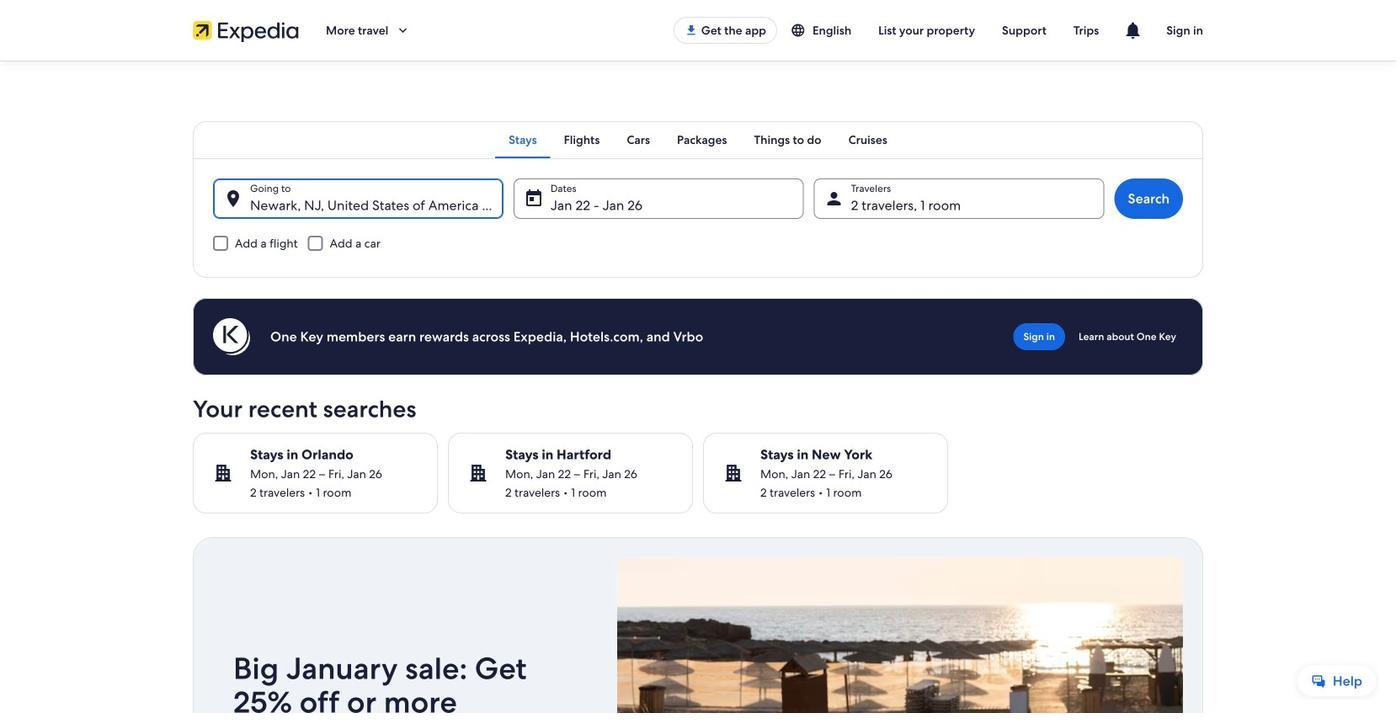 Task type: vqa. For each thing, say whether or not it's contained in the screenshot.
$0, Minimum, Price Per Night text box
no



Task type: locate. For each thing, give the bounding box(es) containing it.
stays image
[[723, 463, 744, 483]]

expedia logo image
[[193, 19, 299, 42]]

main content
[[0, 61, 1396, 713]]

0 horizontal spatial stays image
[[213, 463, 233, 483]]

1 horizontal spatial stays image
[[468, 463, 488, 483]]

more travel image
[[395, 23, 410, 38]]

1 stays image from the left
[[213, 463, 233, 483]]

tab list
[[193, 121, 1203, 158]]

stays image
[[213, 463, 233, 483], [468, 463, 488, 483]]

small image
[[791, 23, 813, 38]]



Task type: describe. For each thing, give the bounding box(es) containing it.
download the app button image
[[684, 24, 698, 37]]

2 stays image from the left
[[468, 463, 488, 483]]

communication center icon image
[[1123, 20, 1143, 40]]



